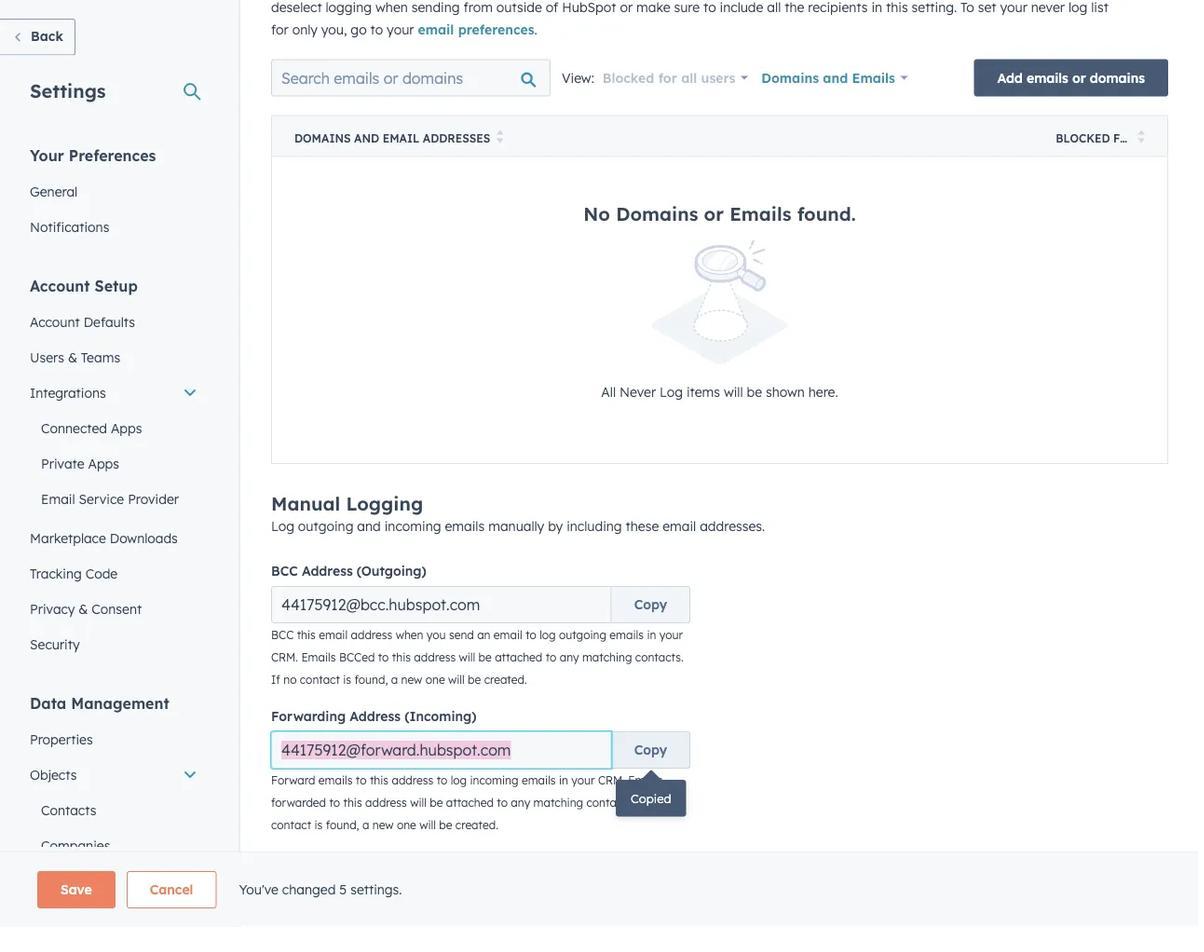 Task type: locate. For each thing, give the bounding box(es) containing it.
incoming down the logging
[[385, 518, 441, 534]]

0 horizontal spatial &
[[68, 349, 77, 365]]

and inside button
[[354, 131, 379, 145]]

1 vertical spatial your
[[572, 773, 595, 787]]

apps down integrations button
[[111, 420, 142, 436]]

email
[[383, 131, 420, 145], [41, 491, 75, 507]]

and inside 'popup button'
[[823, 69, 848, 86]]

in inside bcc this email address when you send an email to log outgoing emails in your crm. emails bcced to this address will be attached to any matching contacts. if no contact is found, a new one will be created.
[[647, 628, 657, 642]]

2 bcc from the top
[[271, 628, 294, 642]]

you
[[427, 628, 446, 642]]

log right "an" at left
[[540, 628, 556, 642]]

1 horizontal spatial new
[[401, 673, 423, 687]]

1 vertical spatial crm.
[[598, 773, 625, 787]]

1 horizontal spatial email
[[383, 131, 420, 145]]

is inside forward emails to this address to log incoming emails in your crm. emails forwarded to this address will be attached to any matching contacts. if no contact is found, a new one will be created.
[[315, 818, 323, 832]]

copy up copied
[[634, 742, 667, 758]]

0 vertical spatial crm.
[[271, 650, 298, 664]]

account defaults link
[[19, 304, 209, 340]]

account
[[30, 276, 90, 295], [30, 314, 80, 330]]

0 horizontal spatial or
[[704, 202, 724, 225]]

blocked for all users
[[603, 69, 736, 86]]

account defaults
[[30, 314, 135, 330]]

found.
[[797, 202, 856, 225]]

1 horizontal spatial press to sort. element
[[1138, 130, 1145, 146]]

connected apps
[[41, 420, 142, 436]]

1 vertical spatial attached
[[446, 796, 494, 810]]

found, down bcced
[[355, 673, 388, 687]]

1 horizontal spatial your
[[660, 628, 683, 642]]

address for bcc
[[302, 563, 353, 579]]

0 vertical spatial copy
[[634, 596, 667, 613]]

attached inside bcc this email address when you send an email to log outgoing emails in your crm. emails bcced to this address will be attached to any matching contacts. if no contact is found, a new one will be created.
[[495, 650, 543, 664]]

copy
[[634, 596, 667, 613], [634, 742, 667, 758]]

forward emails to this address to log incoming emails in your crm. emails forwarded to this address will be attached to any matching contacts. if no contact is found, a new one will be created.
[[271, 773, 664, 832]]

bcc address (outgoing)
[[271, 563, 427, 579]]

objects
[[30, 767, 77, 783]]

0 horizontal spatial log
[[451, 773, 467, 787]]

BCC Address (Outgoing) text field
[[271, 586, 612, 623]]

1 horizontal spatial log
[[660, 383, 683, 400]]

blocked inside blocked for button
[[1056, 131, 1111, 145]]

1 vertical spatial &
[[79, 601, 88, 617]]

1 vertical spatial in
[[559, 773, 569, 787]]

private apps
[[41, 455, 119, 472]]

1 vertical spatial copy
[[634, 742, 667, 758]]

1 horizontal spatial blocked
[[1056, 131, 1111, 145]]

save
[[61, 882, 92, 898]]

in
[[647, 628, 657, 642], [559, 773, 569, 787]]

for inside button
[[1114, 131, 1137, 145]]

1 horizontal spatial any
[[560, 650, 579, 664]]

1 vertical spatial new
[[373, 818, 394, 832]]

email down private
[[41, 491, 75, 507]]

emails inside add emails or domains button
[[1027, 69, 1069, 86]]

log inside manual logging log outgoing and incoming emails manually by including these email addresses.
[[271, 518, 294, 534]]

bcc up forwarding
[[271, 628, 294, 642]]

0 vertical spatial apps
[[111, 420, 142, 436]]

and for email
[[354, 131, 379, 145]]

new down when
[[401, 673, 423, 687]]

0 horizontal spatial in
[[559, 773, 569, 787]]

blocked left press to sort. image
[[1056, 131, 1111, 145]]

1 vertical spatial blocked
[[1056, 131, 1111, 145]]

one up (incoming)
[[426, 673, 445, 687]]

a up forwarding address (incoming)
[[391, 673, 398, 687]]

email up bcced
[[319, 628, 348, 642]]

press to sort. image
[[1138, 130, 1145, 143]]

0 horizontal spatial if
[[271, 673, 280, 687]]

be
[[747, 383, 762, 400], [479, 650, 492, 664], [468, 673, 481, 687], [430, 796, 443, 810], [439, 818, 453, 832]]

address left '(outgoing)'
[[302, 563, 353, 579]]

account up account defaults
[[30, 276, 90, 295]]

1 vertical spatial is
[[315, 818, 323, 832]]

privacy
[[30, 601, 75, 617]]

0 horizontal spatial no
[[284, 673, 297, 687]]

any inside forward emails to this address to log incoming emails in your crm. emails forwarded to this address will be attached to any matching contacts. if no contact is found, a new one will be created.
[[511, 796, 531, 810]]

1 vertical spatial account
[[30, 314, 80, 330]]

outgoing inside manual logging log outgoing and incoming emails manually by including these email addresses.
[[298, 518, 354, 534]]

1 horizontal spatial &
[[79, 601, 88, 617]]

including
[[567, 518, 622, 534]]

attached
[[495, 650, 543, 664], [446, 796, 494, 810]]

1 horizontal spatial crm.
[[598, 773, 625, 787]]

1 vertical spatial if
[[638, 796, 647, 810]]

0 vertical spatial log
[[540, 628, 556, 642]]

is down bcced
[[343, 673, 351, 687]]

0 horizontal spatial is
[[315, 818, 323, 832]]

domains and emails button
[[750, 59, 921, 96]]

for inside popup button
[[659, 69, 677, 86]]

bcc this email address when you send an email to log outgoing emails in your crm. emails bcced to this address will be attached to any matching contacts. if no contact is found, a new one will be created.
[[271, 628, 684, 687]]

add
[[998, 69, 1023, 86]]

1 horizontal spatial outgoing
[[559, 628, 607, 642]]

1 vertical spatial copy button
[[612, 732, 691, 769]]

marketplace
[[30, 530, 106, 546]]

addresses.
[[700, 518, 765, 534]]

apps inside connected apps link
[[111, 420, 142, 436]]

1 horizontal spatial incoming
[[470, 773, 519, 787]]

blocked inside blocked for all users popup button
[[603, 69, 655, 86]]

defaults
[[84, 314, 135, 330]]

0 vertical spatial bcc
[[271, 563, 298, 579]]

found, inside forward emails to this address to log incoming emails in your crm. emails forwarded to this address will be attached to any matching contacts. if no contact is found, a new one will be created.
[[326, 818, 359, 832]]

press to sort. element right blocked for
[[1138, 130, 1145, 146]]

a up settings.
[[363, 818, 369, 832]]

found, down forwarded
[[326, 818, 359, 832]]

1 vertical spatial log
[[451, 773, 467, 787]]

or inside button
[[1073, 69, 1086, 86]]

and for emails
[[823, 69, 848, 86]]

1 bcc from the top
[[271, 563, 298, 579]]

emails inside bcc this email address when you send an email to log outgoing emails in your crm. emails bcced to this address will be attached to any matching contacts. if no contact is found, a new one will be created.
[[610, 628, 644, 642]]

domains for domains and email addresses
[[295, 131, 351, 145]]

notifications link
[[19, 209, 209, 245]]

0 vertical spatial matching
[[582, 650, 632, 664]]

contacts.
[[636, 650, 684, 664], [587, 796, 635, 810]]

1 vertical spatial contact
[[271, 818, 311, 832]]

marketplace downloads link
[[19, 521, 209, 556]]

& inside 'link'
[[68, 349, 77, 365]]

provider
[[128, 491, 179, 507]]

for left press to sort. image
[[1114, 131, 1137, 145]]

0 vertical spatial if
[[271, 673, 280, 687]]

bcc inside bcc this email address when you send an email to log outgoing emails in your crm. emails bcced to this address will be attached to any matching contacts. if no contact is found, a new one will be created.
[[271, 628, 294, 642]]

0 vertical spatial is
[[343, 673, 351, 687]]

matching
[[582, 650, 632, 664], [534, 796, 584, 810]]

created. down forwarding address (incoming) text box
[[456, 818, 499, 832]]

if
[[271, 673, 280, 687], [638, 796, 647, 810]]

2 horizontal spatial domains
[[762, 69, 819, 86]]

log left items
[[660, 383, 683, 400]]

contact up forwarding
[[300, 673, 340, 687]]

0 vertical spatial incoming
[[385, 518, 441, 534]]

2 vertical spatial and
[[357, 518, 381, 534]]

email inside "account setup" element
[[41, 491, 75, 507]]

is down forwarded
[[315, 818, 323, 832]]

0 vertical spatial and
[[823, 69, 848, 86]]

1 vertical spatial contacts.
[[587, 796, 635, 810]]

email right these
[[663, 518, 696, 534]]

this down 'bcc address (outgoing)'
[[297, 628, 316, 642]]

contact inside bcc this email address when you send an email to log outgoing emails in your crm. emails bcced to this address will be attached to any matching contacts. if no contact is found, a new one will be created.
[[300, 673, 340, 687]]

0 horizontal spatial crm.
[[271, 650, 298, 664]]

1 vertical spatial email
[[41, 491, 75, 507]]

2 press to sort. element from the left
[[1138, 130, 1145, 146]]

1 vertical spatial for
[[1114, 131, 1137, 145]]

0 horizontal spatial attached
[[446, 796, 494, 810]]

1 vertical spatial any
[[511, 796, 531, 810]]

domains
[[762, 69, 819, 86], [295, 131, 351, 145], [616, 202, 698, 225]]

objects button
[[19, 757, 209, 793]]

0 vertical spatial domains
[[762, 69, 819, 86]]

1 vertical spatial no
[[650, 796, 664, 810]]

matching inside bcc this email address when you send an email to log outgoing emails in your crm. emails bcced to this address will be attached to any matching contacts. if no contact is found, a new one will be created.
[[582, 650, 632, 664]]

forwarded
[[271, 796, 326, 810]]

incoming
[[385, 518, 441, 534], [470, 773, 519, 787]]

you've changed 5 settings.
[[239, 882, 402, 898]]

if inside forward emails to this address to log incoming emails in your crm. emails forwarded to this address will be attached to any matching contacts. if no contact is found, a new one will be created.
[[638, 796, 647, 810]]

1 vertical spatial found,
[[326, 818, 359, 832]]

properties
[[30, 731, 93, 747]]

save button
[[37, 871, 115, 909]]

1 horizontal spatial domains
[[616, 202, 698, 225]]

no inside forward emails to this address to log incoming emails in your crm. emails forwarded to this address will be attached to any matching contacts. if no contact is found, a new one will be created.
[[650, 796, 664, 810]]

matching inside forward emails to this address to log incoming emails in your crm. emails forwarded to this address will be attached to any matching contacts. if no contact is found, a new one will be created.
[[534, 796, 584, 810]]

blocked for button
[[1034, 115, 1168, 156]]

when
[[396, 628, 424, 642]]

1 horizontal spatial for
[[1114, 131, 1137, 145]]

this
[[297, 628, 316, 642], [392, 650, 411, 664], [370, 773, 389, 787], [343, 796, 362, 810]]

address
[[302, 563, 353, 579], [350, 708, 401, 725]]

email service provider link
[[19, 481, 209, 517]]

0 vertical spatial found,
[[355, 673, 388, 687]]

apps
[[111, 420, 142, 436], [88, 455, 119, 472]]

or
[[1073, 69, 1086, 86], [704, 202, 724, 225]]

emails inside 'popup button'
[[852, 69, 896, 86]]

1 press to sort. element from the left
[[497, 130, 504, 146]]

1 horizontal spatial no
[[650, 796, 664, 810]]

will
[[724, 383, 743, 400], [459, 650, 476, 664], [448, 673, 465, 687], [410, 796, 427, 810], [420, 818, 436, 832]]

address down bcced
[[350, 708, 401, 725]]

0 vertical spatial contact
[[300, 673, 340, 687]]

copy button up copied
[[612, 732, 691, 769]]

log down forwarding address (incoming) text box
[[451, 773, 467, 787]]

1 vertical spatial matching
[[534, 796, 584, 810]]

& right privacy
[[79, 601, 88, 617]]

found,
[[355, 673, 388, 687], [326, 818, 359, 832]]

apps up the service
[[88, 455, 119, 472]]

log inside forward emails to this address to log incoming emails in your crm. emails forwarded to this address will be attached to any matching contacts. if no contact is found, a new one will be created.
[[451, 773, 467, 787]]

1 vertical spatial domains
[[295, 131, 351, 145]]

press to sort. element inside blocked for button
[[1138, 130, 1145, 146]]

this down forwarding address (incoming)
[[370, 773, 389, 787]]

1 account from the top
[[30, 276, 90, 295]]

0 vertical spatial or
[[1073, 69, 1086, 86]]

2 copy from the top
[[634, 742, 667, 758]]

1 horizontal spatial if
[[638, 796, 647, 810]]

0 vertical spatial log
[[660, 383, 683, 400]]

blocked for
[[1056, 131, 1137, 145]]

domains inside button
[[295, 131, 351, 145]]

press to sort. element
[[497, 130, 504, 146], [1138, 130, 1145, 146]]

0 vertical spatial new
[[401, 673, 423, 687]]

1 vertical spatial created.
[[456, 818, 499, 832]]

to
[[526, 628, 537, 642], [378, 650, 389, 664], [546, 650, 557, 664], [356, 773, 367, 787], [437, 773, 448, 787], [329, 796, 340, 810], [497, 796, 508, 810]]

data
[[30, 694, 66, 713]]

0 horizontal spatial email
[[41, 491, 75, 507]]

is
[[343, 673, 351, 687], [315, 818, 323, 832]]

manually
[[489, 518, 545, 534]]

0 horizontal spatial a
[[363, 818, 369, 832]]

log
[[660, 383, 683, 400], [271, 518, 294, 534]]

bcc down manual at bottom
[[271, 563, 298, 579]]

0 vertical spatial &
[[68, 349, 77, 365]]

email left addresses
[[383, 131, 420, 145]]

1 vertical spatial apps
[[88, 455, 119, 472]]

0 horizontal spatial log
[[271, 518, 294, 534]]

bcc
[[271, 563, 298, 579], [271, 628, 294, 642]]

account up users
[[30, 314, 80, 330]]

new inside forward emails to this address to log incoming emails in your crm. emails forwarded to this address will be attached to any matching contacts. if no contact is found, a new one will be created.
[[373, 818, 394, 832]]

0 vertical spatial contacts.
[[636, 650, 684, 664]]

log
[[540, 628, 556, 642], [451, 773, 467, 787]]

never
[[620, 383, 656, 400]]

email preferences link
[[418, 21, 535, 37]]

copy down these
[[634, 596, 667, 613]]

1 horizontal spatial or
[[1073, 69, 1086, 86]]

1 horizontal spatial attached
[[495, 650, 543, 664]]

tracking code
[[30, 565, 118, 582]]

users
[[701, 69, 736, 86]]

0 vertical spatial account
[[30, 276, 90, 295]]

0 horizontal spatial any
[[511, 796, 531, 810]]

1 vertical spatial bcc
[[271, 628, 294, 642]]

press to sort. element inside the 'domains and email addresses' button
[[497, 130, 504, 146]]

1 horizontal spatial log
[[540, 628, 556, 642]]

0 vertical spatial a
[[391, 673, 398, 687]]

0 vertical spatial for
[[659, 69, 677, 86]]

0 horizontal spatial for
[[659, 69, 677, 86]]

1 vertical spatial a
[[363, 818, 369, 832]]

1 vertical spatial incoming
[[470, 773, 519, 787]]

copy button for (outgoing)
[[612, 586, 691, 623]]

apps inside private apps link
[[88, 455, 119, 472]]

new up settings.
[[373, 818, 394, 832]]

any inside bcc this email address when you send an email to log outgoing emails in your crm. emails bcced to this address will be attached to any matching contacts. if no contact is found, a new one will be created.
[[560, 650, 579, 664]]

created. down "an" at left
[[484, 673, 527, 687]]

1 copy from the top
[[634, 596, 667, 613]]

setup
[[95, 276, 138, 295]]

tracking
[[30, 565, 82, 582]]

downloads
[[110, 530, 178, 546]]

blocked right view:
[[603, 69, 655, 86]]

press to sort. element right addresses
[[497, 130, 504, 146]]

blocked for blocked for
[[1056, 131, 1111, 145]]

1 horizontal spatial one
[[426, 673, 445, 687]]

any
[[560, 650, 579, 664], [511, 796, 531, 810]]

0 vertical spatial address
[[302, 563, 353, 579]]

one up settings.
[[397, 818, 416, 832]]

contact down forwarded
[[271, 818, 311, 832]]

0 horizontal spatial domains
[[295, 131, 351, 145]]

1 vertical spatial outgoing
[[559, 628, 607, 642]]

1 copy button from the top
[[612, 586, 691, 623]]

1 vertical spatial and
[[354, 131, 379, 145]]

bcc for bcc this email address when you send an email to log outgoing emails in your crm. emails bcced to this address will be attached to any matching contacts. if no contact is found, a new one will be created.
[[271, 628, 294, 642]]

0 horizontal spatial press to sort. element
[[497, 130, 504, 146]]

copy button down these
[[612, 586, 691, 623]]

your inside forward emails to this address to log incoming emails in your crm. emails forwarded to this address will be attached to any matching contacts. if no contact is found, a new one will be created.
[[572, 773, 595, 787]]

1 horizontal spatial a
[[391, 673, 398, 687]]

no inside bcc this email address when you send an email to log outgoing emails in your crm. emails bcced to this address will be attached to any matching contacts. if no contact is found, a new one will be created.
[[284, 673, 297, 687]]

2 account from the top
[[30, 314, 80, 330]]

0 vertical spatial email
[[383, 131, 420, 145]]

0 vertical spatial in
[[647, 628, 657, 642]]

a inside forward emails to this address to log incoming emails in your crm. emails forwarded to this address will be attached to any matching contacts. if no contact is found, a new one will be created.
[[363, 818, 369, 832]]

items
[[687, 383, 720, 400]]

incoming down forwarding address (incoming) text box
[[470, 773, 519, 787]]

0 vertical spatial blocked
[[603, 69, 655, 86]]

0 horizontal spatial one
[[397, 818, 416, 832]]

0 horizontal spatial blocked
[[603, 69, 655, 86]]

your
[[660, 628, 683, 642], [572, 773, 595, 787]]

account setup
[[30, 276, 138, 295]]

a
[[391, 673, 398, 687], [363, 818, 369, 832]]

0 vertical spatial copy button
[[612, 586, 691, 623]]

all
[[601, 383, 616, 400]]

for left all
[[659, 69, 677, 86]]

log down manual at bottom
[[271, 518, 294, 534]]

0 vertical spatial created.
[[484, 673, 527, 687]]

domains inside 'popup button'
[[762, 69, 819, 86]]

0 vertical spatial one
[[426, 673, 445, 687]]

& right users
[[68, 349, 77, 365]]

0 vertical spatial outgoing
[[298, 518, 354, 534]]

is inside bcc this email address when you send an email to log outgoing emails in your crm. emails bcced to this address will be attached to any matching contacts. if no contact is found, a new one will be created.
[[343, 673, 351, 687]]

changed
[[282, 882, 336, 898]]

one inside forward emails to this address to log incoming emails in your crm. emails forwarded to this address will be attached to any matching contacts. if no contact is found, a new one will be created.
[[397, 818, 416, 832]]

2 copy button from the top
[[612, 732, 691, 769]]

0 vertical spatial any
[[560, 650, 579, 664]]



Task type: vqa. For each thing, say whether or not it's contained in the screenshot.
no
yes



Task type: describe. For each thing, give the bounding box(es) containing it.
back
[[31, 28, 63, 44]]

domains and emails
[[762, 69, 896, 86]]

email right "an" at left
[[494, 628, 523, 642]]

address for forwarding
[[350, 708, 401, 725]]

apps for private apps
[[88, 455, 119, 472]]

settings
[[30, 79, 106, 102]]

forwarding address (incoming)
[[271, 708, 477, 725]]

bcc for bcc address (outgoing)
[[271, 563, 298, 579]]

domains and email addresses
[[295, 131, 490, 145]]

all
[[681, 69, 697, 86]]

security
[[30, 636, 80, 652]]

contacts. inside bcc this email address when you send an email to log outgoing emails in your crm. emails bcced to this address will be attached to any matching contacts. if no contact is found, a new one will be created.
[[636, 650, 684, 664]]

connected
[[41, 420, 107, 436]]

integrations button
[[19, 375, 209, 411]]

private
[[41, 455, 84, 472]]

or for emails
[[1073, 69, 1086, 86]]

shown
[[766, 383, 805, 400]]

blocked for blocked for all users
[[603, 69, 655, 86]]

email up search emails or domains search field
[[418, 21, 454, 37]]

email preferences .
[[418, 21, 538, 37]]

cancel
[[150, 882, 193, 898]]

your
[[30, 146, 64, 165]]

users
[[30, 349, 64, 365]]

incoming inside forward emails to this address to log incoming emails in your crm. emails forwarded to this address will be attached to any matching contacts. if no contact is found, a new one will be created.
[[470, 773, 519, 787]]

2 vertical spatial domains
[[616, 202, 698, 225]]

code
[[85, 565, 118, 582]]

in inside forward emails to this address to log incoming emails in your crm. emails forwarded to this address will be attached to any matching contacts. if no contact is found, a new one will be created.
[[559, 773, 569, 787]]

press to sort. image
[[497, 130, 504, 143]]

teams
[[81, 349, 120, 365]]

this right forwarded
[[343, 796, 362, 810]]

add emails or domains button
[[974, 59, 1169, 96]]

users & teams link
[[19, 340, 209, 375]]

consent
[[92, 601, 142, 617]]

connected apps link
[[19, 411, 209, 446]]

your preferences
[[30, 146, 156, 165]]

Forwarding Address (Incoming) text field
[[271, 732, 612, 769]]

or for domains
[[704, 202, 724, 225]]

this down when
[[392, 650, 411, 664]]

created. inside bcc this email address when you send an email to log outgoing emails in your crm. emails bcced to this address will be attached to any matching contacts. if no contact is found, a new one will be created.
[[484, 673, 527, 687]]

apps for connected apps
[[111, 420, 142, 436]]

tracking code link
[[19, 556, 209, 591]]

your inside bcc this email address when you send an email to log outgoing emails in your crm. emails bcced to this address will be attached to any matching contacts. if no contact is found, a new one will be created.
[[660, 628, 683, 642]]

copy button for (incoming)
[[612, 732, 691, 769]]

data management
[[30, 694, 169, 713]]

new inside bcc this email address when you send an email to log outgoing emails in your crm. emails bcced to this address will be attached to any matching contacts. if no contact is found, a new one will be created.
[[401, 673, 423, 687]]

privacy & consent
[[30, 601, 142, 617]]

one inside bcc this email address when you send an email to log outgoing emails in your crm. emails bcced to this address will be attached to any matching contacts. if no contact is found, a new one will be created.
[[426, 673, 445, 687]]

all never log items will be shown here.
[[601, 383, 839, 400]]

no domains or emails found.
[[584, 202, 856, 225]]

account setup element
[[19, 275, 209, 662]]

5
[[340, 882, 347, 898]]

outgoing inside bcc this email address when you send an email to log outgoing emails in your crm. emails bcced to this address will be attached to any matching contacts. if no contact is found, a new one will be created.
[[559, 628, 607, 642]]

blocked for all users button
[[602, 59, 750, 96]]

preferences
[[69, 146, 156, 165]]

users & teams
[[30, 349, 120, 365]]

press to sort. element for domains and email addresses
[[497, 130, 504, 146]]

private apps link
[[19, 446, 209, 481]]

data management element
[[19, 693, 209, 927]]

log for all
[[660, 383, 683, 400]]

contacts link
[[19, 793, 209, 828]]

copied tooltip
[[616, 780, 686, 817]]

forward
[[271, 773, 315, 787]]

settings.
[[351, 882, 402, 898]]

general
[[30, 183, 78, 199]]

properties link
[[19, 722, 209, 757]]

send
[[449, 628, 474, 642]]

.
[[535, 21, 538, 37]]

a inside bcc this email address when you send an email to log outgoing emails in your crm. emails bcced to this address will be attached to any matching contacts. if no contact is found, a new one will be created.
[[391, 673, 398, 687]]

press to sort. element for blocked for
[[1138, 130, 1145, 146]]

account for account defaults
[[30, 314, 80, 330]]

found, inside bcc this email address when you send an email to log outgoing emails in your crm. emails bcced to this address will be attached to any matching contacts. if no contact is found, a new one will be created.
[[355, 673, 388, 687]]

crm. inside forward emails to this address to log incoming emails in your crm. emails forwarded to this address will be attached to any matching contacts. if no contact is found, a new one will be created.
[[598, 773, 625, 787]]

& for users
[[68, 349, 77, 365]]

manual
[[271, 492, 340, 515]]

security link
[[19, 627, 209, 662]]

emails inside forward emails to this address to log incoming emails in your crm. emails forwarded to this address will be attached to any matching contacts. if no contact is found, a new one will be created.
[[628, 773, 663, 787]]

contact inside forward emails to this address to log incoming emails in your crm. emails forwarded to this address will be attached to any matching contacts. if no contact is found, a new one will be created.
[[271, 818, 311, 832]]

manual logging log outgoing and incoming emails manually by including these email addresses.
[[271, 492, 765, 534]]

contacts. inside forward emails to this address to log incoming emails in your crm. emails forwarded to this address will be attached to any matching contacts. if no contact is found, a new one will be created.
[[587, 796, 635, 810]]

no
[[584, 202, 610, 225]]

crm. inside bcc this email address when you send an email to log outgoing emails in your crm. emails bcced to this address will be attached to any matching contacts. if no contact is found, a new one will be created.
[[271, 650, 298, 664]]

forwarding
[[271, 708, 346, 725]]

email inside manual logging log outgoing and incoming emails manually by including these email addresses.
[[663, 518, 696, 534]]

notifications
[[30, 219, 109, 235]]

email inside button
[[383, 131, 420, 145]]

companies
[[41, 837, 110, 854]]

integrations
[[30, 384, 106, 401]]

by
[[548, 518, 563, 534]]

emails inside bcc this email address when you send an email to log outgoing emails in your crm. emails bcced to this address will be attached to any matching contacts. if no contact is found, a new one will be created.
[[301, 650, 336, 664]]

domains for domains and emails
[[762, 69, 819, 86]]

companies link
[[19, 828, 209, 864]]

email service provider
[[41, 491, 179, 507]]

your preferences element
[[19, 145, 209, 245]]

copy for bcc address (outgoing)
[[634, 596, 667, 613]]

view:
[[562, 69, 595, 86]]

here.
[[809, 383, 839, 400]]

and inside manual logging log outgoing and incoming emails manually by including these email addresses.
[[357, 518, 381, 534]]

management
[[71, 694, 169, 713]]

incoming inside manual logging log outgoing and incoming emails manually by including these email addresses.
[[385, 518, 441, 534]]

privacy & consent link
[[19, 591, 209, 627]]

addresses
[[423, 131, 490, 145]]

you've
[[239, 882, 279, 898]]

preferences
[[458, 21, 535, 37]]

if inside bcc this email address when you send an email to log outgoing emails in your crm. emails bcced to this address will be attached to any matching contacts. if no contact is found, a new one will be created.
[[271, 673, 280, 687]]

add emails or domains
[[998, 69, 1145, 86]]

for for blocked for
[[1114, 131, 1137, 145]]

(incoming)
[[405, 708, 477, 725]]

general link
[[19, 174, 209, 209]]

Search emails or domains search field
[[271, 59, 551, 96]]

back link
[[0, 19, 75, 55]]

created. inside forward emails to this address to log incoming emails in your crm. emails forwarded to this address will be attached to any matching contacts. if no contact is found, a new one will be created.
[[456, 818, 499, 832]]

(outgoing)
[[357, 563, 427, 579]]

domains and email addresses button
[[272, 115, 1034, 156]]

attached inside forward emails to this address to log incoming emails in your crm. emails forwarded to this address will be attached to any matching contacts. if no contact is found, a new one will be created.
[[446, 796, 494, 810]]

copy for forwarding address (incoming)
[[634, 742, 667, 758]]

an
[[477, 628, 491, 642]]

these
[[626, 518, 659, 534]]

account for account setup
[[30, 276, 90, 295]]

logging
[[346, 492, 423, 515]]

copied
[[631, 791, 672, 806]]

domains
[[1090, 69, 1145, 86]]

bcced
[[339, 650, 375, 664]]

log for manual
[[271, 518, 294, 534]]

for for blocked for all users
[[659, 69, 677, 86]]

& for privacy
[[79, 601, 88, 617]]

log inside bcc this email address when you send an email to log outgoing emails in your crm. emails bcced to this address will be attached to any matching contacts. if no contact is found, a new one will be created.
[[540, 628, 556, 642]]

emails inside manual logging log outgoing and incoming emails manually by including these email addresses.
[[445, 518, 485, 534]]



